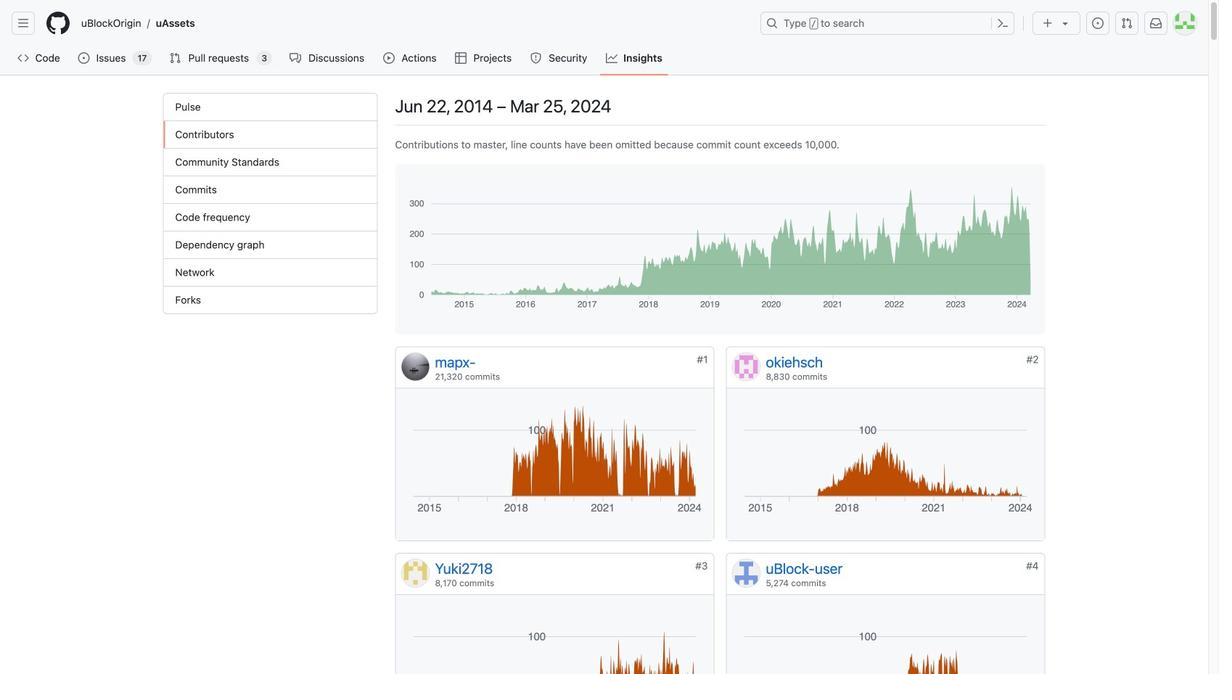 Task type: vqa. For each thing, say whether or not it's contained in the screenshot.
Notifications icon on the right of the page
yes



Task type: describe. For each thing, give the bounding box(es) containing it.
comment discussion image
[[290, 52, 301, 64]]

issue opened image
[[78, 52, 90, 64]]

command palette image
[[997, 17, 1009, 29]]

plus image
[[1042, 17, 1054, 29]]

triangle down image
[[1059, 17, 1071, 29]]

mapx image
[[402, 353, 429, 381]]

ublock user image
[[733, 560, 760, 587]]

git pull request image for issue opened image
[[169, 52, 181, 64]]

homepage image
[[46, 12, 70, 35]]

insights element
[[163, 93, 378, 314]]

shield image
[[530, 52, 542, 64]]



Task type: locate. For each thing, give the bounding box(es) containing it.
okiehsch image
[[733, 353, 760, 381]]

0 horizontal spatial git pull request image
[[169, 52, 181, 64]]

code image
[[17, 52, 29, 64]]

1 horizontal spatial git pull request image
[[1121, 17, 1133, 29]]

yuki2718 image
[[402, 560, 429, 587]]

git pull request image
[[1121, 17, 1133, 29], [169, 52, 181, 64]]

graph image
[[606, 52, 618, 64]]

list
[[75, 12, 752, 35]]

table image
[[455, 52, 467, 64]]

git pull request image for issue opened icon
[[1121, 17, 1133, 29]]

0 vertical spatial git pull request image
[[1121, 17, 1133, 29]]

1 vertical spatial git pull request image
[[169, 52, 181, 64]]

issue opened image
[[1092, 17, 1104, 29]]

notifications image
[[1150, 17, 1162, 29]]

play image
[[383, 52, 395, 64]]



